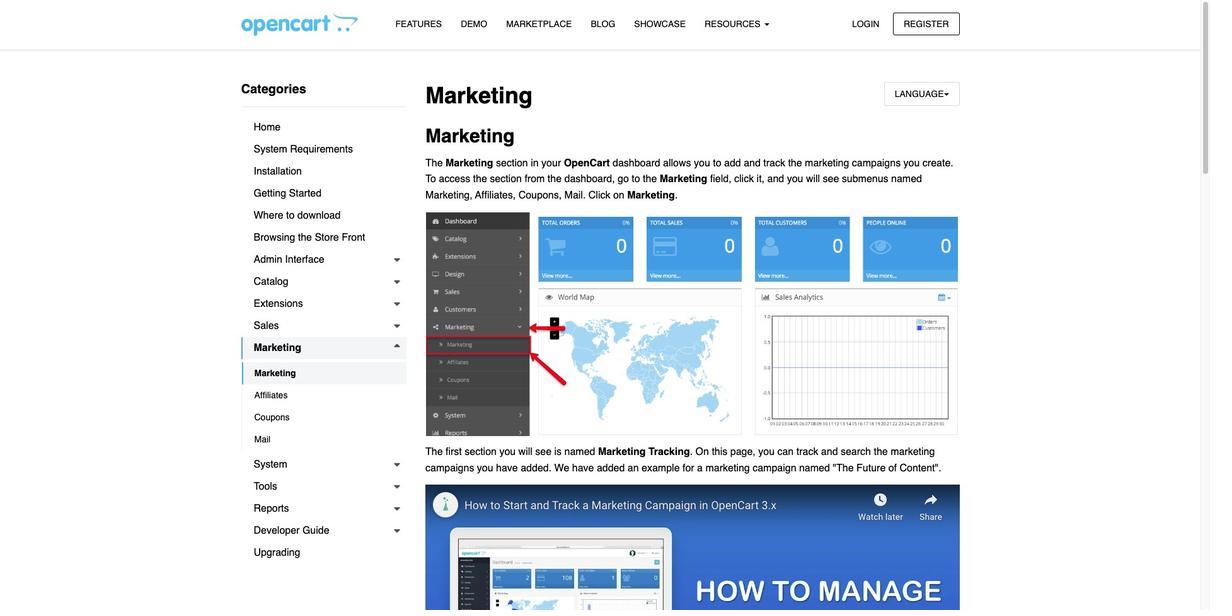 Task type: describe. For each thing, give the bounding box(es) containing it.
upgrading link
[[241, 542, 407, 564]]

marketing dashboard image
[[426, 212, 960, 437]]

installation
[[254, 166, 302, 177]]

getting started
[[254, 188, 322, 199]]

showcase link
[[625, 13, 695, 35]]

campaigns inside . on this page, you can track and search the marketing campaigns you have added. we have added an example for a marketing campaign named "the future of content".
[[426, 462, 474, 474]]

the right add
[[788, 157, 802, 169]]

marketing inside dashboard allows you to add and track the marketing campaigns you create. to access the section from the dashboard, go to the
[[805, 157, 849, 169]]

content".
[[900, 462, 942, 474]]

catalog
[[254, 276, 288, 287]]

catalog link
[[241, 271, 407, 293]]

click
[[734, 174, 754, 185]]

an
[[628, 462, 639, 474]]

0 horizontal spatial named
[[565, 446, 595, 458]]

field, click it, and you will see submenus named marketing, affiliates, coupons, mail. click on
[[426, 174, 922, 201]]

tracking
[[649, 446, 690, 458]]

interface
[[285, 254, 324, 265]]

0 horizontal spatial to
[[286, 210, 295, 221]]

added
[[597, 462, 625, 474]]

download
[[297, 210, 341, 221]]

added.
[[521, 462, 552, 474]]

the up affiliates,
[[473, 174, 487, 185]]

system requirements link
[[241, 139, 407, 161]]

blog
[[591, 19, 615, 29]]

search
[[841, 446, 871, 458]]

affiliates,
[[475, 190, 516, 201]]

register link
[[893, 12, 960, 35]]

1 horizontal spatial to
[[632, 174, 640, 185]]

coupons,
[[519, 190, 562, 201]]

campaign
[[753, 462, 797, 474]]

the down your
[[548, 174, 562, 185]]

the up marketing . on the right top
[[643, 174, 657, 185]]

language button
[[884, 82, 960, 106]]

0 vertical spatial to
[[713, 157, 722, 169]]

you inside the "field, click it, and you will see submenus named marketing, affiliates, coupons, mail. click on"
[[787, 174, 803, 185]]

opencart - open source shopping cart solution image
[[241, 13, 358, 36]]

you up campaign
[[758, 446, 775, 458]]

"the
[[833, 462, 854, 474]]

from
[[525, 174, 545, 185]]

affiliates link
[[242, 385, 407, 407]]

for
[[683, 462, 694, 474]]

developer
[[254, 525, 300, 536]]

0 horizontal spatial marketing
[[706, 462, 750, 474]]

you left is
[[499, 446, 516, 458]]

create.
[[923, 157, 954, 169]]

in
[[531, 157, 539, 169]]

system requirements
[[254, 144, 353, 155]]

where to download link
[[241, 205, 407, 227]]

section inside dashboard allows you to add and track the marketing campaigns you create. to access the section from the dashboard, go to the
[[490, 174, 522, 185]]

getting started link
[[241, 183, 407, 205]]

marketplace
[[506, 19, 572, 29]]

go
[[618, 174, 629, 185]]

first
[[446, 446, 462, 458]]

marketing,
[[426, 190, 473, 201]]

admin
[[254, 254, 282, 265]]

system link
[[241, 454, 407, 476]]

coupons link
[[242, 407, 407, 429]]

1 vertical spatial will
[[519, 446, 533, 458]]

extensions link
[[241, 293, 407, 315]]

guide
[[303, 525, 329, 536]]

browsing the store front link
[[241, 227, 407, 249]]

demo link
[[451, 13, 497, 35]]

sales link
[[241, 315, 407, 337]]

store
[[315, 232, 339, 243]]

getting
[[254, 188, 286, 199]]

you right allows
[[694, 157, 710, 169]]

browsing the store front
[[254, 232, 365, 243]]

and inside the "field, click it, and you will see submenus named marketing, affiliates, coupons, mail. click on"
[[767, 174, 784, 185]]

blog link
[[581, 13, 625, 35]]

opencart
[[564, 157, 610, 169]]

field,
[[710, 174, 732, 185]]

system for system requirements
[[254, 144, 287, 155]]

dashboard allows you to add and track the marketing campaigns you create. to access the section from the dashboard, go to the
[[426, 157, 954, 185]]

coupons
[[254, 412, 290, 422]]

where
[[254, 210, 283, 221]]

is
[[554, 446, 562, 458]]

sales
[[254, 320, 279, 332]]

requirements
[[290, 144, 353, 155]]

showcase
[[634, 19, 686, 29]]

example
[[642, 462, 680, 474]]

. on this page, you can track and search the marketing campaigns you have added. we have added an example for a marketing campaign named "the future of content".
[[426, 446, 942, 474]]

browsing
[[254, 232, 295, 243]]

2 have from the left
[[572, 462, 594, 474]]



Task type: vqa. For each thing, say whether or not it's contained in the screenshot.
Product in The Format Of The General Tab Is Identical To The General Tab When Creating A Product Category, With The Addition Of The Product Tags Feature:
no



Task type: locate. For each thing, give the bounding box(es) containing it.
marketing up the submenus
[[805, 157, 849, 169]]

marketing link
[[241, 337, 407, 359], [242, 362, 407, 385]]

campaigns inside dashboard allows you to add and track the marketing campaigns you create. to access the section from the dashboard, go to the
[[852, 157, 901, 169]]

and inside dashboard allows you to add and track the marketing campaigns you create. to access the section from the dashboard, go to the
[[744, 157, 761, 169]]

1 vertical spatial section
[[490, 174, 522, 185]]

1 vertical spatial system
[[254, 459, 287, 470]]

features link
[[386, 13, 451, 35]]

mail link
[[242, 429, 407, 451]]

1 vertical spatial marketing
[[891, 446, 935, 458]]

the left store
[[298, 232, 312, 243]]

section for you
[[465, 446, 497, 458]]

resources
[[705, 19, 763, 29]]

2 horizontal spatial named
[[891, 174, 922, 185]]

2 vertical spatial to
[[286, 210, 295, 221]]

1 horizontal spatial see
[[823, 174, 839, 185]]

and up "the
[[821, 446, 838, 458]]

0 horizontal spatial .
[[675, 190, 678, 201]]

track right the can
[[797, 446, 818, 458]]

admin interface link
[[241, 249, 407, 271]]

developer guide link
[[241, 520, 407, 542]]

2 the from the top
[[426, 446, 443, 458]]

upgrading
[[254, 547, 300, 559]]

1 vertical spatial .
[[690, 446, 693, 458]]

page,
[[730, 446, 756, 458]]

mail.
[[565, 190, 586, 201]]

. down dashboard allows you to add and track the marketing campaigns you create. to access the section from the dashboard, go to the
[[675, 190, 678, 201]]

the up to
[[426, 157, 443, 169]]

of
[[889, 462, 897, 474]]

and
[[744, 157, 761, 169], [767, 174, 784, 185], [821, 446, 838, 458]]

2 horizontal spatial marketing
[[891, 446, 935, 458]]

0 horizontal spatial campaigns
[[426, 462, 474, 474]]

2 vertical spatial marketing
[[706, 462, 750, 474]]

0 horizontal spatial track
[[764, 157, 785, 169]]

0 vertical spatial see
[[823, 174, 839, 185]]

on
[[613, 190, 625, 201]]

. inside . on this page, you can track and search the marketing campaigns you have added. we have added an example for a marketing campaign named "the future of content".
[[690, 446, 693, 458]]

affiliates
[[254, 390, 288, 400]]

this
[[712, 446, 728, 458]]

campaigns
[[852, 157, 901, 169], [426, 462, 474, 474]]

on
[[696, 446, 709, 458]]

0 vertical spatial marketing
[[805, 157, 849, 169]]

front
[[342, 232, 365, 243]]

the marketing section in your opencart
[[426, 157, 610, 169]]

marketplace link
[[497, 13, 581, 35]]

1 vertical spatial named
[[565, 446, 595, 458]]

. left on
[[690, 446, 693, 458]]

0 vertical spatial track
[[764, 157, 785, 169]]

track inside dashboard allows you to add and track the marketing campaigns you create. to access the section from the dashboard, go to the
[[764, 157, 785, 169]]

see
[[823, 174, 839, 185], [535, 446, 552, 458]]

to
[[713, 157, 722, 169], [632, 174, 640, 185], [286, 210, 295, 221]]

0 vertical spatial the
[[426, 157, 443, 169]]

campaigns up the submenus
[[852, 157, 901, 169]]

allows
[[663, 157, 691, 169]]

to left add
[[713, 157, 722, 169]]

click
[[589, 190, 610, 201]]

2 horizontal spatial and
[[821, 446, 838, 458]]

categories
[[241, 82, 306, 96]]

will inside the "field, click it, and you will see submenus named marketing, affiliates, coupons, mail. click on"
[[806, 174, 820, 185]]

1 system from the top
[[254, 144, 287, 155]]

1 vertical spatial see
[[535, 446, 552, 458]]

have
[[496, 462, 518, 474], [572, 462, 594, 474]]

reports link
[[241, 498, 407, 520]]

register
[[904, 19, 949, 29]]

have right we
[[572, 462, 594, 474]]

to right go
[[632, 174, 640, 185]]

section left in
[[496, 157, 528, 169]]

1 horizontal spatial have
[[572, 462, 594, 474]]

0 vertical spatial system
[[254, 144, 287, 155]]

section
[[496, 157, 528, 169], [490, 174, 522, 185], [465, 446, 497, 458]]

.
[[675, 190, 678, 201], [690, 446, 693, 458]]

submenus
[[842, 174, 889, 185]]

system up tools
[[254, 459, 287, 470]]

marketing link up coupons link
[[242, 362, 407, 385]]

1 horizontal spatial campaigns
[[852, 157, 901, 169]]

dashboard,
[[565, 174, 615, 185]]

marketing .
[[627, 190, 678, 201]]

your
[[542, 157, 561, 169]]

extensions
[[254, 298, 303, 310]]

and right it,
[[767, 174, 784, 185]]

language
[[895, 89, 944, 99]]

tools
[[254, 481, 277, 492]]

add
[[724, 157, 741, 169]]

marketing link down extensions link at the left of the page
[[241, 337, 407, 359]]

you
[[694, 157, 710, 169], [904, 157, 920, 169], [787, 174, 803, 185], [499, 446, 516, 458], [758, 446, 775, 458], [477, 462, 493, 474]]

1 vertical spatial and
[[767, 174, 784, 185]]

installation link
[[241, 161, 407, 183]]

1 the from the top
[[426, 157, 443, 169]]

2 horizontal spatial to
[[713, 157, 722, 169]]

will up the added.
[[519, 446, 533, 458]]

marketing down 'this'
[[706, 462, 750, 474]]

named
[[891, 174, 922, 185], [565, 446, 595, 458], [799, 462, 830, 474]]

marketing
[[805, 157, 849, 169], [891, 446, 935, 458], [706, 462, 750, 474]]

1 vertical spatial campaigns
[[426, 462, 474, 474]]

dashboard
[[613, 157, 660, 169]]

login link
[[841, 12, 890, 35]]

login
[[852, 19, 880, 29]]

1 have from the left
[[496, 462, 518, 474]]

0 vertical spatial .
[[675, 190, 678, 201]]

marketing
[[426, 83, 533, 108], [426, 125, 515, 147], [446, 157, 493, 169], [660, 174, 708, 185], [627, 190, 675, 201], [254, 342, 301, 354], [254, 368, 296, 378], [598, 446, 646, 458]]

will
[[806, 174, 820, 185], [519, 446, 533, 458]]

track inside . on this page, you can track and search the marketing campaigns you have added. we have added an example for a marketing campaign named "the future of content".
[[797, 446, 818, 458]]

the inside 'link'
[[298, 232, 312, 243]]

track
[[764, 157, 785, 169], [797, 446, 818, 458]]

2 system from the top
[[254, 459, 287, 470]]

demo
[[461, 19, 487, 29]]

the for the marketing section in your opencart
[[426, 157, 443, 169]]

resources link
[[695, 13, 779, 35]]

the first section you will see is named marketing tracking
[[426, 446, 690, 458]]

campaigns down first
[[426, 462, 474, 474]]

developer guide
[[254, 525, 329, 536]]

system for system
[[254, 459, 287, 470]]

0 horizontal spatial and
[[744, 157, 761, 169]]

you left create.
[[904, 157, 920, 169]]

0 vertical spatial will
[[806, 174, 820, 185]]

track up it,
[[764, 157, 785, 169]]

0 vertical spatial section
[[496, 157, 528, 169]]

we
[[554, 462, 569, 474]]

1 vertical spatial track
[[797, 446, 818, 458]]

0 horizontal spatial will
[[519, 446, 533, 458]]

named right the submenus
[[891, 174, 922, 185]]

you right it,
[[787, 174, 803, 185]]

0 horizontal spatial see
[[535, 446, 552, 458]]

see left is
[[535, 446, 552, 458]]

and up "click"
[[744, 157, 761, 169]]

track for and
[[764, 157, 785, 169]]

0 vertical spatial campaigns
[[852, 157, 901, 169]]

home link
[[241, 117, 407, 139]]

0 horizontal spatial have
[[496, 462, 518, 474]]

features
[[396, 19, 442, 29]]

the up future
[[874, 446, 888, 458]]

will left the submenus
[[806, 174, 820, 185]]

2 vertical spatial named
[[799, 462, 830, 474]]

the inside . on this page, you can track and search the marketing campaigns you have added. we have added an example for a marketing campaign named "the future of content".
[[874, 446, 888, 458]]

see left the submenus
[[823, 174, 839, 185]]

2 vertical spatial and
[[821, 446, 838, 458]]

section up affiliates,
[[490, 174, 522, 185]]

named inside the "field, click it, and you will see submenus named marketing, affiliates, coupons, mail. click on"
[[891, 174, 922, 185]]

the left first
[[426, 446, 443, 458]]

0 vertical spatial and
[[744, 157, 761, 169]]

1 vertical spatial marketing link
[[242, 362, 407, 385]]

track for can
[[797, 446, 818, 458]]

admin interface
[[254, 254, 324, 265]]

0 vertical spatial named
[[891, 174, 922, 185]]

have left the added.
[[496, 462, 518, 474]]

future
[[857, 462, 886, 474]]

section right first
[[465, 446, 497, 458]]

1 horizontal spatial track
[[797, 446, 818, 458]]

2 vertical spatial section
[[465, 446, 497, 458]]

1 horizontal spatial will
[[806, 174, 820, 185]]

marketing up content".
[[891, 446, 935, 458]]

section for in
[[496, 157, 528, 169]]

1 vertical spatial to
[[632, 174, 640, 185]]

you left the added.
[[477, 462, 493, 474]]

1 horizontal spatial .
[[690, 446, 693, 458]]

the
[[788, 157, 802, 169], [473, 174, 487, 185], [548, 174, 562, 185], [643, 174, 657, 185], [298, 232, 312, 243], [874, 446, 888, 458]]

a
[[697, 462, 703, 474]]

reports
[[254, 503, 289, 514]]

system down home
[[254, 144, 287, 155]]

1 horizontal spatial named
[[799, 462, 830, 474]]

started
[[289, 188, 322, 199]]

named left "the
[[799, 462, 830, 474]]

named inside . on this page, you can track and search the marketing campaigns you have added. we have added an example for a marketing campaign named "the future of content".
[[799, 462, 830, 474]]

system
[[254, 144, 287, 155], [254, 459, 287, 470]]

mail
[[254, 434, 271, 444]]

0 vertical spatial marketing link
[[241, 337, 407, 359]]

named right is
[[565, 446, 595, 458]]

see inside the "field, click it, and you will see submenus named marketing, affiliates, coupons, mail. click on"
[[823, 174, 839, 185]]

to
[[426, 174, 436, 185]]

can
[[778, 446, 794, 458]]

where to download
[[254, 210, 341, 221]]

and inside . on this page, you can track and search the marketing campaigns you have added. we have added an example for a marketing campaign named "the future of content".
[[821, 446, 838, 458]]

1 horizontal spatial marketing
[[805, 157, 849, 169]]

to right "where"
[[286, 210, 295, 221]]

1 horizontal spatial and
[[767, 174, 784, 185]]

the for the first section you will see is named marketing tracking
[[426, 446, 443, 458]]

1 vertical spatial the
[[426, 446, 443, 458]]

home
[[254, 122, 281, 133]]



